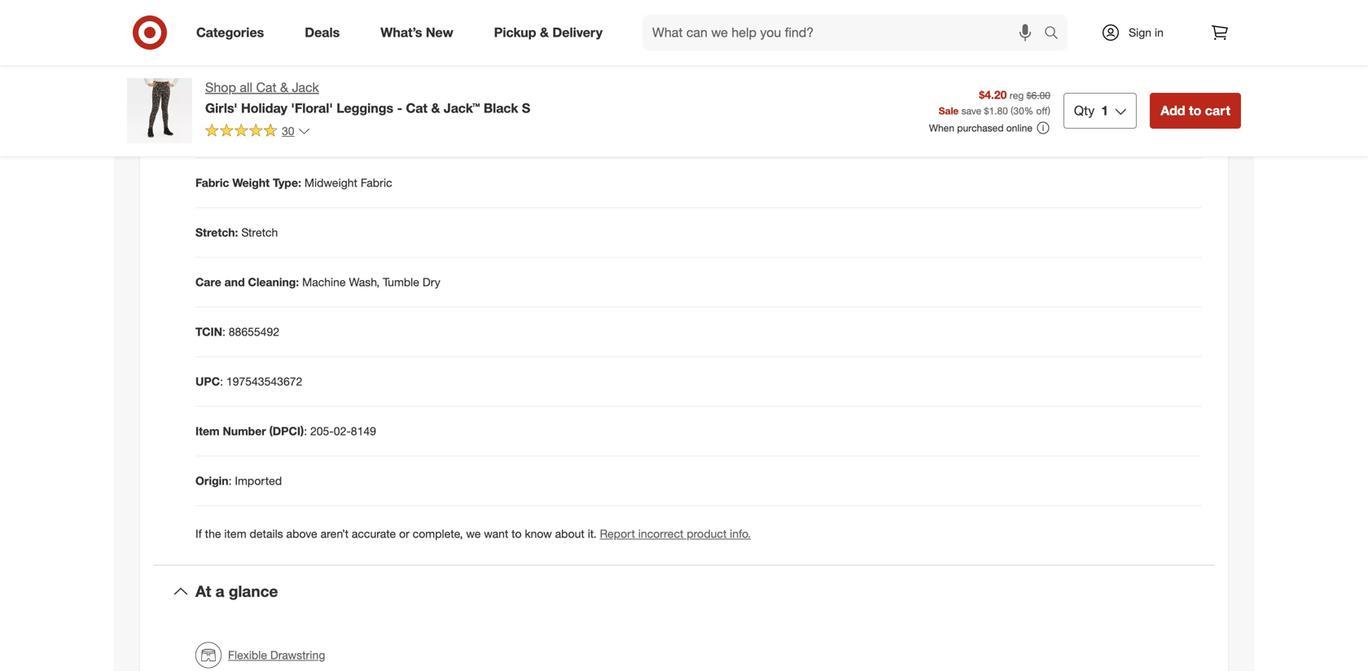 Task type: describe. For each thing, give the bounding box(es) containing it.
30 link
[[205, 123, 311, 142]]

flexible inside button
[[228, 648, 267, 662]]

at a glance
[[196, 582, 278, 601]]

1 fabric from the left
[[196, 176, 229, 190]]

incorrect
[[639, 527, 684, 541]]

product
[[687, 527, 727, 541]]

1 horizontal spatial flexible
[[290, 126, 329, 140]]

sign in
[[1129, 25, 1164, 40]]

or
[[399, 527, 410, 541]]

: for imported
[[229, 474, 232, 488]]

stretch:
[[196, 225, 238, 240]]

s
[[522, 100, 531, 116]]

item
[[196, 424, 220, 438]]

about
[[555, 527, 585, 541]]

$
[[985, 105, 989, 117]]

add to cart button
[[1150, 93, 1241, 129]]

categories
[[196, 24, 264, 40]]

205-
[[310, 424, 334, 438]]

upc
[[196, 374, 220, 389]]

item number (dpci) : 205-02-8149
[[196, 424, 376, 438]]

tcin
[[196, 325, 222, 339]]

2 vertical spatial &
[[431, 100, 440, 116]]

care
[[196, 275, 221, 289]]

what's
[[381, 24, 422, 40]]

fabric weight type: midweight fabric
[[196, 176, 392, 190]]

details
[[250, 527, 283, 541]]

origin : imported
[[196, 474, 282, 488]]

leg
[[241, 27, 260, 41]]

at
[[196, 582, 211, 601]]

pickup
[[494, 24, 536, 40]]

upc : 197543543672
[[196, 374, 302, 389]]

sign
[[1129, 25, 1152, 40]]

and
[[225, 275, 245, 289]]

$4.20
[[979, 88, 1007, 102]]

black
[[484, 100, 518, 116]]

info.
[[730, 527, 751, 541]]

0 horizontal spatial cat
[[256, 79, 277, 95]]

cart
[[1205, 103, 1231, 119]]

fit
[[339, 27, 352, 41]]

above
[[286, 527, 317, 541]]

add to cart
[[1161, 103, 1231, 119]]

shop
[[205, 79, 236, 95]]

$6.00
[[1027, 89, 1051, 101]]

pickup & delivery link
[[480, 15, 623, 51]]

1 vertical spatial to
[[512, 527, 522, 541]]

glance
[[229, 582, 278, 601]]

02-
[[334, 424, 351, 438]]

report incorrect product info. button
[[600, 526, 751, 542]]

in
[[1155, 25, 1164, 40]]

qty 1
[[1074, 103, 1109, 119]]

What can we help you find? suggestions appear below search field
[[643, 15, 1048, 51]]

care and cleaning: machine wash, tumble dry
[[196, 275, 441, 289]]

1 horizontal spatial a
[[287, 27, 293, 41]]

garment details: flexible drawstring, full waistband elastic
[[196, 126, 504, 140]]

1.80
[[989, 105, 1008, 117]]

regular
[[297, 27, 336, 41]]

'floral'
[[291, 100, 333, 116]]

fit:
[[196, 27, 212, 41]]

30 inside $4.20 reg $6.00 sale save $ 1.80 ( 30 % off )
[[1014, 105, 1025, 117]]

garment length: full
[[196, 76, 308, 91]]

jack
[[292, 79, 319, 95]]

qty
[[1074, 103, 1095, 119]]

search button
[[1037, 15, 1076, 54]]

we
[[466, 527, 481, 541]]

shop all cat & jack girls' holiday 'floral' leggings - cat & jack™ black s
[[205, 79, 531, 116]]

cleaning:
[[248, 275, 299, 289]]

item
[[224, 527, 247, 541]]

drawstring
[[270, 648, 325, 662]]

8149
[[351, 424, 376, 438]]

save
[[962, 105, 982, 117]]

: for 197543543672
[[220, 374, 223, 389]]



Task type: locate. For each thing, give the bounding box(es) containing it.
1 vertical spatial 30
[[282, 124, 295, 138]]

: for 88655492
[[222, 325, 226, 339]]

cat
[[256, 79, 277, 95], [406, 100, 428, 116]]

elastic
[[471, 126, 504, 140]]

stretch
[[241, 225, 278, 240]]

1 horizontal spatial full
[[393, 126, 411, 140]]

2 garment from the top
[[196, 126, 243, 140]]

fabric
[[196, 176, 229, 190], [361, 176, 392, 190]]

0 vertical spatial 30
[[1014, 105, 1025, 117]]

1 horizontal spatial 30
[[1014, 105, 1025, 117]]

type:
[[273, 176, 301, 190]]

deals
[[305, 24, 340, 40]]

origin
[[196, 474, 229, 488]]

1 vertical spatial &
[[280, 79, 288, 95]]

a right at on the bottom
[[216, 582, 224, 601]]

holiday
[[241, 100, 288, 116]]

0 horizontal spatial full
[[290, 76, 308, 91]]

at a glance button
[[153, 566, 1215, 618]]

the
[[205, 527, 221, 541]]

0 vertical spatial garment
[[196, 76, 243, 91]]

slim
[[215, 27, 238, 41]]

1 vertical spatial full
[[393, 126, 411, 140]]

30 down 'floral'
[[282, 124, 295, 138]]

$4.20 reg $6.00 sale save $ 1.80 ( 30 % off )
[[939, 88, 1051, 117]]

cat right all
[[256, 79, 277, 95]]

1 horizontal spatial &
[[431, 100, 440, 116]]

full up 'floral'
[[290, 76, 308, 91]]

complete,
[[413, 527, 463, 541]]

know
[[525, 527, 552, 541]]

flexible left drawstring
[[228, 648, 267, 662]]

if
[[196, 527, 202, 541]]

cat right -
[[406, 100, 428, 116]]

weight
[[232, 176, 270, 190]]

(
[[1011, 105, 1014, 117]]

it.
[[588, 527, 597, 541]]

0 horizontal spatial to
[[512, 527, 522, 541]]

garment up girls'
[[196, 76, 243, 91]]

tcin : 88655492
[[196, 325, 279, 339]]

what's new link
[[367, 15, 474, 51]]

categories link
[[182, 15, 284, 51]]

tumble
[[383, 275, 420, 289]]

2 fabric from the left
[[361, 176, 392, 190]]

reg
[[1010, 89, 1024, 101]]

garment down girls'
[[196, 126, 243, 140]]

flexible drawstring button
[[196, 637, 325, 671]]

a inside at a glance 'dropdown button'
[[216, 582, 224, 601]]

1 vertical spatial flexible
[[228, 648, 267, 662]]

all
[[240, 79, 253, 95]]

number
[[223, 424, 266, 438]]

1 horizontal spatial fabric
[[361, 176, 392, 190]]

0 horizontal spatial a
[[216, 582, 224, 601]]

1 vertical spatial cat
[[406, 100, 428, 116]]

leggings
[[337, 100, 394, 116]]

0 vertical spatial flexible
[[290, 126, 329, 140]]

to right want
[[512, 527, 522, 541]]

30 down reg on the right
[[1014, 105, 1025, 117]]

accurate
[[352, 527, 396, 541]]

to right add at right top
[[1189, 103, 1202, 119]]

: left the 197543543672
[[220, 374, 223, 389]]

when
[[929, 122, 955, 134]]

what's new
[[381, 24, 453, 40]]

: left imported at the left bottom of page
[[229, 474, 232, 488]]

0 vertical spatial a
[[287, 27, 293, 41]]

88655492
[[229, 325, 279, 339]]

off
[[1037, 105, 1048, 117]]

%
[[1025, 105, 1034, 117]]

purchased
[[957, 122, 1004, 134]]

jack™
[[444, 100, 480, 116]]

fabric left weight
[[196, 176, 229, 190]]

online
[[1007, 122, 1033, 134]]

wash,
[[349, 275, 380, 289]]

0 vertical spatial to
[[1189, 103, 1202, 119]]

1 vertical spatial garment
[[196, 126, 243, 140]]

0 vertical spatial cat
[[256, 79, 277, 95]]

pickup & delivery
[[494, 24, 603, 40]]

garment for garment details: flexible drawstring, full waistband elastic
[[196, 126, 243, 140]]

& up waistband
[[431, 100, 440, 116]]

0 horizontal spatial fabric
[[196, 176, 229, 190]]

flexible
[[290, 126, 329, 140], [228, 648, 267, 662]]

fit: slim leg with a regular fit
[[196, 27, 352, 41]]

stretch: stretch
[[196, 225, 278, 240]]

&
[[540, 24, 549, 40], [280, 79, 288, 95], [431, 100, 440, 116]]

fabric right midweight
[[361, 176, 392, 190]]

garment for garment length: full
[[196, 76, 243, 91]]

flexible down 'floral'
[[290, 126, 329, 140]]

1 garment from the top
[[196, 76, 243, 91]]

& right pickup
[[540, 24, 549, 40]]

sale
[[939, 105, 959, 117]]

new
[[426, 24, 453, 40]]

with
[[263, 27, 284, 41]]

0 vertical spatial &
[[540, 24, 549, 40]]

a right with
[[287, 27, 293, 41]]

machine
[[302, 275, 346, 289]]

(dpci)
[[269, 424, 304, 438]]

drawstring,
[[332, 126, 390, 140]]

: left 88655492
[[222, 325, 226, 339]]

1 horizontal spatial to
[[1189, 103, 1202, 119]]

1 horizontal spatial cat
[[406, 100, 428, 116]]

want
[[484, 527, 509, 541]]

flexible drawstring
[[228, 648, 325, 662]]

deals link
[[291, 15, 360, 51]]

garment
[[196, 76, 243, 91], [196, 126, 243, 140]]

if the item details above aren't accurate or complete, we want to know about it. report incorrect product info.
[[196, 527, 751, 541]]

to inside add to cart button
[[1189, 103, 1202, 119]]

details:
[[246, 126, 287, 140]]

full down -
[[393, 126, 411, 140]]

& left the jack
[[280, 79, 288, 95]]

1 vertical spatial a
[[216, 582, 224, 601]]

)
[[1048, 105, 1051, 117]]

midweight
[[305, 176, 358, 190]]

waistband
[[414, 126, 468, 140]]

0 vertical spatial full
[[290, 76, 308, 91]]

aren't
[[321, 527, 349, 541]]

girls'
[[205, 100, 238, 116]]

image of girls' holiday 'floral' leggings - cat & jack™ black s image
[[127, 78, 192, 143]]

report
[[600, 527, 635, 541]]

full
[[290, 76, 308, 91], [393, 126, 411, 140]]

when purchased online
[[929, 122, 1033, 134]]

: left '205-' at the left
[[304, 424, 307, 438]]

dry
[[423, 275, 441, 289]]

0 horizontal spatial &
[[280, 79, 288, 95]]

0 horizontal spatial 30
[[282, 124, 295, 138]]

delivery
[[553, 24, 603, 40]]

2 horizontal spatial &
[[540, 24, 549, 40]]

0 horizontal spatial flexible
[[228, 648, 267, 662]]

sign in link
[[1088, 15, 1189, 51]]

imported
[[235, 474, 282, 488]]



Task type: vqa. For each thing, say whether or not it's contained in the screenshot.
S
yes



